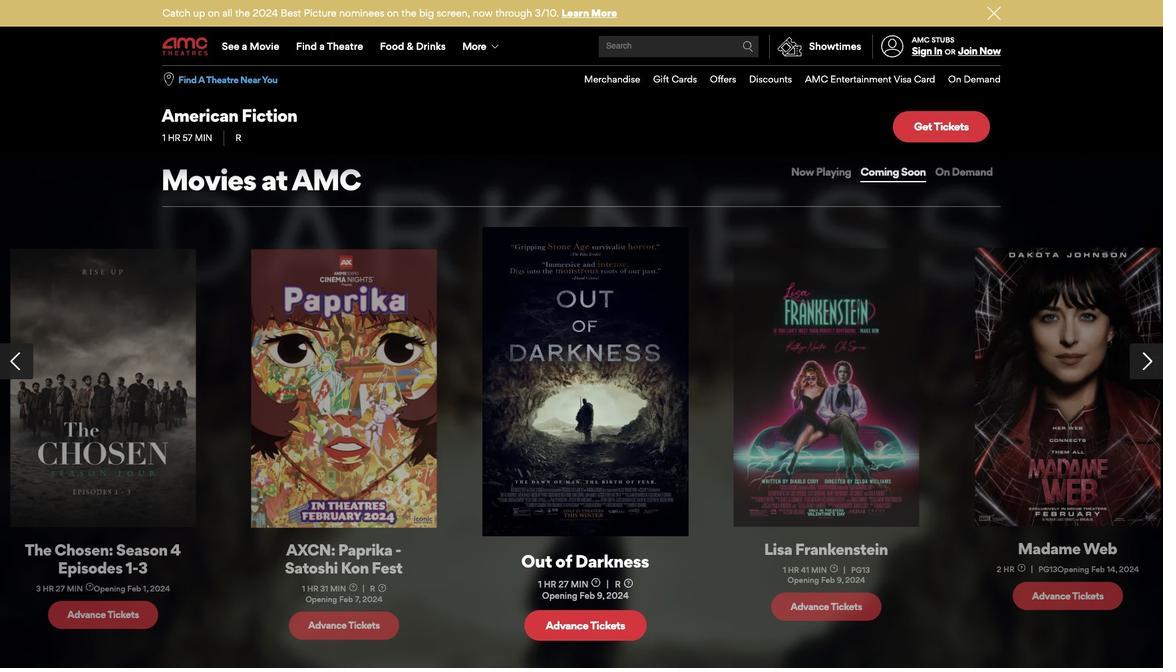 Task type: vqa. For each thing, say whether or not it's contained in the screenshot.
Near on the left of page
yes



Task type: locate. For each thing, give the bounding box(es) containing it.
feb
[[1091, 565, 1105, 574], [821, 576, 835, 585], [127, 584, 141, 593], [580, 591, 595, 601], [340, 595, 353, 604]]

2024 inside pg13 opening feb 9, 2024
[[845, 576, 866, 585]]

0 horizontal spatial 9,
[[597, 591, 604, 601]]

more information about image inside 1 hr 41 min button
[[830, 565, 838, 573]]

0 vertical spatial theatre
[[327, 40, 363, 53]]

opening down '1 hr 27 min'
[[542, 591, 578, 601]]

0 horizontal spatial the
[[235, 7, 250, 19]]

1 vertical spatial more
[[463, 40, 486, 53]]

r button for axcn: paprika - satoshi kon fest
[[370, 584, 386, 594]]

27 down the of on the bottom
[[558, 579, 569, 590]]

offers
[[710, 73, 736, 85]]

more information about image down the 'episodes' at the bottom of page
[[86, 583, 94, 591]]

advance tickets link down opening feb 7, 2024
[[289, 612, 399, 640]]

hr for out of darkness
[[544, 579, 556, 590]]

amc inside the "amc entertainment visa card" link
[[805, 73, 828, 85]]

card
[[914, 73, 935, 85]]

lisa frankenstein
[[765, 540, 888, 559]]

on demand for on demand link
[[948, 73, 1001, 85]]

tickets down 7,
[[349, 620, 380, 632]]

hr for madame web
[[1003, 565, 1015, 574]]

lisa
[[765, 540, 793, 559]]

more information about image right 2 hr
[[1018, 564, 1025, 572]]

0 vertical spatial amc
[[912, 35, 930, 44]]

advance tickets link down pg13 opening feb 14, 2024
[[1013, 582, 1123, 610]]

advance tickets for chosen:
[[67, 609, 139, 621]]

find
[[296, 40, 317, 53], [178, 74, 197, 85]]

more information about image for the chosen: season 4 episodes 1-3
[[86, 583, 94, 591]]

demand for on demand link
[[964, 73, 1001, 85]]

movie poster for the chosen: season 4 episodes 1-3 image
[[10, 249, 196, 527]]

1 horizontal spatial r button
[[615, 579, 633, 590]]

3
[[138, 558, 148, 577], [36, 584, 41, 593]]

more information about image
[[592, 578, 601, 587], [624, 579, 633, 588], [86, 583, 94, 591], [349, 584, 357, 592]]

1 horizontal spatial 27
[[558, 579, 569, 590]]

1
[[162, 132, 166, 143], [783, 565, 786, 575], [538, 579, 542, 590], [302, 584, 306, 594]]

find down "picture"
[[296, 40, 317, 53]]

1 vertical spatial amc
[[805, 73, 828, 85]]

-
[[396, 541, 402, 560]]

amc stubs sign in or join now
[[912, 35, 1001, 57]]

0 horizontal spatial r
[[236, 132, 241, 143]]

more information about image inside 2 hr button
[[1018, 564, 1025, 572]]

hr for lisa frankenstein
[[788, 565, 799, 575]]

opening
[[1057, 565, 1089, 574], [788, 576, 820, 585], [94, 584, 125, 593], [542, 591, 578, 601], [306, 595, 338, 604]]

find a theatre near you button
[[178, 73, 278, 86]]

movies
[[161, 162, 256, 198]]

hr left 31
[[308, 584, 319, 594]]

r down american fiction
[[236, 132, 241, 143]]

get tickets
[[914, 120, 969, 133]]

0 horizontal spatial find
[[178, 74, 197, 85]]

catch
[[162, 7, 190, 19]]

1 inside button
[[783, 565, 786, 575]]

1 horizontal spatial find
[[296, 40, 317, 53]]

2 horizontal spatial r
[[615, 579, 621, 590]]

1 horizontal spatial a
[[319, 40, 325, 53]]

9, down darkness
[[597, 591, 604, 601]]

advance tickets link down opening feb 9, 2024
[[525, 610, 647, 641]]

2 hr
[[997, 565, 1015, 574]]

drinks
[[416, 40, 446, 53]]

theatre right a
[[206, 74, 238, 85]]

advance tickets down opening feb 1, 2024
[[67, 609, 139, 621]]

amc inside amc stubs sign in or join now
[[912, 35, 930, 44]]

1 horizontal spatial more information about image
[[830, 565, 838, 573]]

r button down darkness
[[615, 579, 633, 590]]

advance tickets for paprika
[[309, 620, 380, 632]]

find inside find a theatre near you button
[[178, 74, 197, 85]]

pg13 down frankenstein
[[851, 565, 870, 575]]

more information about image down the fest
[[378, 584, 386, 592]]

hr left '41' at right
[[788, 565, 799, 575]]

1 hr 31 min
[[302, 584, 346, 594]]

a inside the find a theatre link
[[319, 40, 325, 53]]

1 left '41' at right
[[783, 565, 786, 575]]

hr down the the in the bottom left of the page
[[43, 584, 54, 593]]

2024 right 1,
[[150, 584, 170, 593]]

tickets for madame web
[[1072, 590, 1104, 602]]

theatre
[[327, 40, 363, 53], [206, 74, 238, 85]]

1 horizontal spatial now
[[979, 45, 1001, 57]]

hr inside button
[[788, 565, 799, 575]]

showtimes
[[809, 40, 861, 53]]

0 vertical spatial on demand
[[948, 73, 1001, 85]]

more information about image inside 3 hr 27 min button
[[86, 583, 94, 591]]

1 horizontal spatial 3
[[138, 558, 148, 577]]

on right nominees
[[387, 7, 399, 19]]

axcn: paprika - satoshi kon fest link
[[265, 541, 423, 578]]

amc entertainment visa card
[[805, 73, 935, 85]]

amc logo image
[[162, 38, 209, 56], [162, 38, 209, 56]]

1 vertical spatial on demand
[[935, 165, 993, 179]]

now right the "join"
[[979, 45, 1001, 57]]

1 vertical spatial demand
[[952, 165, 993, 179]]

all
[[222, 7, 232, 19]]

r button down the fest
[[370, 584, 386, 594]]

out of darkness link
[[497, 551, 673, 572]]

advance down 3 hr 27 min button
[[67, 609, 106, 621]]

on demand inside on demand link
[[948, 73, 1001, 85]]

merchandise
[[584, 73, 640, 85]]

best
[[281, 7, 301, 19]]

9,
[[837, 576, 844, 585], [597, 591, 604, 601]]

advance tickets link for web
[[1013, 582, 1123, 610]]

3 inside 3 hr 27 min button
[[36, 584, 41, 593]]

tickets for the chosen: season 4 episodes 1-3
[[107, 609, 139, 621]]

min down the 'episodes' at the bottom of page
[[67, 584, 83, 593]]

advance tickets down pg13 opening feb 9, 2024 on the right of page
[[791, 601, 862, 613]]

advance tickets down opening feb 7, 2024
[[309, 620, 380, 632]]

tickets for axcn: paprika - satoshi kon fest
[[349, 620, 380, 632]]

1 horizontal spatial more
[[591, 7, 617, 19]]

0 horizontal spatial amc
[[292, 162, 361, 198]]

gift cards
[[653, 73, 697, 85]]

find inside menu
[[296, 40, 317, 53]]

min for axcn: paprika - satoshi kon fest
[[330, 584, 346, 594]]

big
[[419, 7, 434, 19]]

1,
[[143, 584, 148, 593]]

advance for web
[[1032, 590, 1071, 602]]

4
[[170, 540, 181, 559]]

feb for opening feb 7, 2024
[[340, 595, 353, 604]]

1 left 57
[[162, 132, 166, 143]]

a inside see a movie 'link'
[[242, 40, 247, 53]]

r down darkness
[[615, 579, 621, 590]]

2 horizontal spatial amc
[[912, 35, 930, 44]]

demand down get tickets link
[[952, 165, 993, 179]]

tickets right get
[[934, 120, 969, 133]]

demand for the on demand button
[[952, 165, 993, 179]]

more
[[591, 7, 617, 19], [463, 40, 486, 53]]

axcn:
[[286, 541, 336, 560]]

1 horizontal spatial on
[[387, 7, 399, 19]]

menu down showtimes image
[[571, 66, 1001, 93]]

more down now
[[463, 40, 486, 53]]

the
[[25, 540, 52, 559]]

min up opening feb 7, 2024
[[330, 584, 346, 594]]

1 horizontal spatial pg13
[[1038, 565, 1057, 574]]

0 vertical spatial now
[[979, 45, 1001, 57]]

menu
[[162, 28, 1001, 65], [571, 66, 1001, 93]]

pg13 down madame
[[1038, 565, 1057, 574]]

advance tickets down opening feb 9, 2024
[[546, 619, 625, 632]]

0 horizontal spatial 27
[[56, 584, 65, 593]]

advance for frankenstein
[[791, 601, 829, 613]]

demand inside button
[[952, 165, 993, 179]]

advance down 1 hr 41 min button
[[791, 601, 829, 613]]

pg13 inside pg13 opening feb 9, 2024
[[851, 565, 870, 575]]

theatre inside button
[[206, 74, 238, 85]]

opening inside pg13 opening feb 9, 2024
[[788, 576, 820, 585]]

advance down opening feb 9, 2024
[[546, 619, 588, 632]]

on right soon
[[935, 165, 950, 179]]

darkness
[[575, 551, 649, 572]]

more information about image for axcn: paprika - satoshi kon fest
[[349, 584, 357, 592]]

on demand inside button
[[935, 165, 993, 179]]

0 vertical spatial demand
[[964, 73, 1001, 85]]

of
[[555, 551, 572, 572]]

min
[[195, 132, 212, 143], [811, 565, 827, 575], [571, 579, 589, 590], [67, 584, 83, 593], [330, 584, 346, 594]]

31
[[321, 584, 329, 594]]

2 hr button
[[997, 564, 1025, 575]]

advance tickets for of
[[546, 619, 625, 632]]

opening down 1 hr 31 min
[[306, 595, 338, 604]]

advance tickets down pg13 opening feb 14, 2024
[[1032, 590, 1104, 602]]

a
[[242, 40, 247, 53], [319, 40, 325, 53]]

more information about image down frankenstein
[[830, 565, 838, 573]]

0 vertical spatial find
[[296, 40, 317, 53]]

menu containing merchandise
[[571, 66, 1001, 93]]

find left a
[[178, 74, 197, 85]]

0 vertical spatial more
[[591, 7, 617, 19]]

cards
[[672, 73, 697, 85]]

more information about image inside 1 hr 31 min button
[[349, 584, 357, 592]]

the left big
[[401, 7, 417, 19]]

on
[[208, 7, 220, 19], [387, 7, 399, 19]]

more information about image up 7,
[[349, 584, 357, 592]]

1 vertical spatial on
[[935, 165, 950, 179]]

amc down showtimes link
[[805, 73, 828, 85]]

0 horizontal spatial now
[[791, 165, 814, 179]]

american fiction
[[162, 104, 297, 126]]

pg13
[[1038, 565, 1057, 574], [851, 565, 870, 575]]

2024 left best
[[253, 7, 278, 19]]

0 horizontal spatial pg13
[[851, 565, 870, 575]]

feb left 7,
[[340, 595, 353, 604]]

on demand right soon
[[935, 165, 993, 179]]

1 hr 27 min button
[[538, 578, 601, 591]]

advance
[[1032, 590, 1071, 602], [791, 601, 829, 613], [67, 609, 106, 621], [546, 619, 588, 632], [309, 620, 347, 632]]

opening down 1 hr 41 min
[[788, 576, 820, 585]]

min up opening feb 9, 2024
[[571, 579, 589, 590]]

a
[[198, 74, 205, 85]]

more information about image down darkness
[[624, 579, 633, 588]]

1 vertical spatial 3
[[36, 584, 41, 593]]

hr for the chosen: season 4 episodes 1-3
[[43, 584, 54, 593]]

0 horizontal spatial a
[[242, 40, 247, 53]]

on left all
[[208, 7, 220, 19]]

2024 down frankenstein
[[845, 576, 866, 585]]

min for lisa frankenstein
[[811, 565, 827, 575]]

r down the fest
[[370, 584, 376, 594]]

more information about image inside "1 hr 27 min" button
[[592, 578, 601, 587]]

hr
[[168, 132, 180, 143], [1003, 565, 1015, 574], [788, 565, 799, 575], [544, 579, 556, 590], [43, 584, 54, 593], [308, 584, 319, 594]]

on down or
[[948, 73, 962, 85]]

min inside button
[[811, 565, 827, 575]]

hr right the 2
[[1003, 565, 1015, 574]]

min right 57
[[195, 132, 212, 143]]

more right learn
[[591, 7, 617, 19]]

the right all
[[235, 7, 250, 19]]

theatre down nominees
[[327, 40, 363, 53]]

1 vertical spatial 9,
[[597, 591, 604, 601]]

more information about image up opening feb 9, 2024
[[592, 578, 601, 587]]

pg13 opening feb 9, 2024
[[788, 565, 870, 585]]

feb for opening feb 1, 2024
[[127, 584, 141, 593]]

fest
[[372, 559, 403, 578]]

advance tickets for frankenstein
[[791, 601, 862, 613]]

advance down opening feb 7, 2024
[[309, 620, 347, 632]]

more information about image
[[1018, 564, 1025, 572], [830, 565, 838, 573], [378, 584, 386, 592]]

27 for of
[[558, 579, 569, 590]]

min right '41' at right
[[811, 565, 827, 575]]

opening down madame web link
[[1057, 565, 1089, 574]]

theatre for a
[[206, 74, 238, 85]]

feb down '1 hr 27 min'
[[580, 591, 595, 601]]

tickets down opening feb 9, 2024
[[590, 619, 625, 632]]

visa
[[894, 73, 912, 85]]

1 vertical spatial now
[[791, 165, 814, 179]]

3 up 1,
[[138, 558, 148, 577]]

1 vertical spatial theatre
[[206, 74, 238, 85]]

3 down the the in the bottom left of the page
[[36, 584, 41, 593]]

0 horizontal spatial 3
[[36, 584, 41, 593]]

1 horizontal spatial the
[[401, 7, 417, 19]]

2 horizontal spatial more information about image
[[1018, 564, 1025, 572]]

opening for opening feb 9, 2024
[[542, 591, 578, 601]]

0 horizontal spatial on
[[208, 7, 220, 19]]

0 vertical spatial menu
[[162, 28, 1001, 65]]

1 horizontal spatial 9,
[[837, 576, 844, 585]]

advance tickets link down opening feb 1, 2024
[[48, 601, 158, 629]]

hr for axcn: paprika - satoshi kon fest
[[308, 584, 319, 594]]

amc up sign
[[912, 35, 930, 44]]

get
[[914, 120, 932, 133]]

&
[[407, 40, 414, 53]]

feb left 1,
[[127, 584, 141, 593]]

1 vertical spatial menu
[[571, 66, 1001, 93]]

27 down the 'episodes' at the bottom of page
[[56, 584, 65, 593]]

1 a from the left
[[242, 40, 247, 53]]

on inside menu
[[948, 73, 962, 85]]

0 horizontal spatial more
[[463, 40, 486, 53]]

demand down join now button at the right top of the page
[[964, 73, 1001, 85]]

0 horizontal spatial r button
[[370, 584, 386, 594]]

amc entertainment visa card link
[[792, 66, 935, 93]]

0 horizontal spatial theatre
[[206, 74, 238, 85]]

on for the on demand button
[[935, 165, 950, 179]]

0 vertical spatial 9,
[[837, 576, 844, 585]]

user profile image
[[874, 36, 911, 58]]

0 vertical spatial 3
[[138, 558, 148, 577]]

tickets down pg13 opening feb 14, 2024
[[1072, 590, 1104, 602]]

advance for chosen:
[[67, 609, 106, 621]]

amc for sign
[[912, 35, 930, 44]]

a right see
[[242, 40, 247, 53]]

episodes
[[58, 558, 122, 577]]

on inside button
[[935, 165, 950, 179]]

2 a from the left
[[319, 40, 325, 53]]

movie poster for out of darkness image
[[482, 227, 689, 537]]

tickets down opening feb 1, 2024
[[107, 609, 139, 621]]

amc right at on the top of page
[[292, 162, 361, 198]]

opening down the 'episodes' at the bottom of page
[[94, 584, 125, 593]]

more information about image for out of darkness
[[592, 578, 601, 587]]

join
[[958, 45, 977, 57]]

1 horizontal spatial amc
[[805, 73, 828, 85]]

r button
[[615, 579, 633, 590], [370, 584, 386, 594]]

hr down the of on the bottom
[[544, 579, 556, 590]]

advance down pg13 opening feb 14, 2024
[[1032, 590, 1071, 602]]

the
[[235, 7, 250, 19], [401, 7, 417, 19]]

now left the playing
[[791, 165, 814, 179]]

1 horizontal spatial r
[[370, 584, 376, 594]]

1 vertical spatial find
[[178, 74, 197, 85]]

1 horizontal spatial theatre
[[327, 40, 363, 53]]

menu down learn
[[162, 28, 1001, 65]]

0 vertical spatial on
[[948, 73, 962, 85]]

tickets for out of darkness
[[590, 619, 625, 632]]

learn
[[562, 7, 589, 19]]

advance tickets link for frankenstein
[[772, 593, 882, 621]]

on demand down join now button at the right top of the page
[[948, 73, 1001, 85]]

9, down frankenstein
[[837, 576, 844, 585]]

1 left 31
[[302, 584, 306, 594]]

feb down 1 hr 41 min
[[821, 576, 835, 585]]

out of darkness
[[521, 551, 649, 572]]

2 the from the left
[[401, 7, 417, 19]]

movie
[[250, 40, 279, 53]]

movie poster for lisa frankenstein image
[[734, 249, 920, 527]]

find a theatre near you
[[178, 74, 278, 85]]

a down "picture"
[[319, 40, 325, 53]]

tickets down pg13 opening feb 9, 2024 on the right of page
[[831, 601, 862, 613]]

advance tickets link down pg13 opening feb 9, 2024 on the right of page
[[772, 593, 882, 621]]

1 down out
[[538, 579, 542, 590]]

chosen:
[[54, 540, 113, 559]]

or
[[945, 47, 956, 57]]

the chosen: season 4 episodes 1-3
[[25, 540, 181, 577]]

join now button
[[958, 45, 1001, 57]]

more inside button
[[463, 40, 486, 53]]



Task type: describe. For each thing, give the bounding box(es) containing it.
now inside amc stubs sign in or join now
[[979, 45, 1001, 57]]

submit search icon image
[[743, 41, 753, 52]]

3/10.
[[535, 7, 559, 19]]

see a movie link
[[214, 28, 288, 65]]

now playing button
[[790, 163, 853, 181]]

learn more link
[[562, 7, 617, 19]]

showtimes image
[[770, 35, 809, 59]]

up
[[193, 7, 205, 19]]

through
[[495, 7, 532, 19]]

now
[[473, 7, 493, 19]]

showtimes link
[[769, 35, 861, 59]]

a for movie
[[242, 40, 247, 53]]

close this dialog image
[[1140, 642, 1153, 656]]

food & drinks
[[380, 40, 446, 53]]

movies at amc
[[161, 162, 361, 198]]

near
[[240, 74, 260, 85]]

menu containing more
[[162, 28, 1001, 65]]

1 hr 41 min button
[[783, 565, 838, 576]]

kon
[[341, 559, 369, 578]]

on demand for the on demand button
[[935, 165, 993, 179]]

nominees
[[339, 7, 384, 19]]

now inside button
[[791, 165, 814, 179]]

get tickets link
[[893, 111, 990, 142]]

in
[[934, 45, 942, 57]]

the chosen: season 4 episodes 1-3 link
[[24, 540, 182, 577]]

1 hr 31 min button
[[302, 584, 357, 595]]

advance tickets link for of
[[525, 610, 647, 641]]

41
[[801, 565, 810, 575]]

1 hr 27 min
[[538, 579, 589, 590]]

2024 right 14,
[[1119, 565, 1139, 574]]

american
[[162, 104, 238, 126]]

find a theatre
[[296, 40, 363, 53]]

more button
[[454, 28, 510, 65]]

1 for lisa frankenstein
[[783, 565, 786, 575]]

find for find a theatre near you
[[178, 74, 197, 85]]

9, inside pg13 opening feb 9, 2024
[[837, 576, 844, 585]]

1 hr 41 min
[[783, 565, 827, 575]]

3 hr 27 min
[[36, 584, 83, 593]]

advance tickets link for chosen:
[[48, 601, 158, 629]]

gift cards link
[[640, 66, 697, 93]]

feb inside pg13 opening feb 9, 2024
[[821, 576, 835, 585]]

2024 down darkness
[[606, 591, 629, 601]]

0 horizontal spatial more information about image
[[378, 584, 386, 592]]

pg13 for madame web
[[1038, 565, 1057, 574]]

movie poster for axcn: paprika - satoshi kon fest image
[[252, 250, 437, 528]]

2 vertical spatial amc
[[292, 162, 361, 198]]

theatre for a
[[327, 40, 363, 53]]

hr left 57
[[168, 132, 180, 143]]

2 on from the left
[[387, 7, 399, 19]]

screen,
[[437, 7, 470, 19]]

advance for paprika
[[309, 620, 347, 632]]

a for theatre
[[319, 40, 325, 53]]

axcn: paprika - satoshi kon fest
[[285, 541, 403, 578]]

1-
[[125, 558, 138, 577]]

2024 right 7,
[[363, 595, 383, 604]]

picture
[[304, 7, 337, 19]]

7,
[[355, 595, 361, 604]]

1 the from the left
[[235, 7, 250, 19]]

opening for opening feb 1, 2024
[[94, 584, 125, 593]]

on demand link
[[935, 66, 1001, 93]]

entertainment
[[830, 73, 892, 85]]

find for find a theatre
[[296, 40, 317, 53]]

min for the chosen: season 4 episodes 1-3
[[67, 584, 83, 593]]

advance for of
[[546, 619, 588, 632]]

advance tickets for web
[[1032, 590, 1104, 602]]

r for axcn: paprika - satoshi kon fest
[[370, 584, 376, 594]]

on for on demand link
[[948, 73, 962, 85]]

fiction
[[242, 104, 297, 126]]

opening feb 9, 2024
[[542, 591, 629, 601]]

feb left 14,
[[1091, 565, 1105, 574]]

paprika
[[338, 541, 393, 560]]

min for out of darkness
[[571, 579, 589, 590]]

14,
[[1107, 565, 1117, 574]]

pg13 for lisa frankenstein
[[851, 565, 870, 575]]

more information about image for lisa
[[830, 565, 838, 573]]

advance tickets link for paprika
[[289, 612, 399, 640]]

playing
[[816, 165, 851, 179]]

food
[[380, 40, 404, 53]]

catch up on all the 2024 best picture nominees on the big screen, now through 3/10. learn more
[[162, 7, 617, 19]]

you
[[262, 74, 278, 85]]

opening for opening feb 7, 2024
[[306, 595, 338, 604]]

3 inside the chosen: season 4 episodes 1-3
[[138, 558, 148, 577]]

1 for out of darkness
[[538, 579, 542, 590]]

sign in button
[[912, 45, 942, 57]]

soon
[[901, 165, 926, 179]]

opening feb 7, 2024
[[306, 595, 383, 604]]

madame web
[[1018, 539, 1117, 558]]

27 for chosen:
[[56, 584, 65, 593]]

merchandise link
[[571, 66, 640, 93]]

find a theatre link
[[288, 28, 372, 65]]

more information about image for madame
[[1018, 564, 1025, 572]]

see a movie
[[222, 40, 279, 53]]

1 hr 57 min
[[162, 132, 212, 143]]

stubs
[[932, 35, 955, 44]]

2
[[997, 565, 1001, 574]]

madame web link
[[988, 539, 1147, 558]]

movie poster for madame web image
[[975, 248, 1161, 526]]

pg13 opening feb 14, 2024
[[1038, 565, 1139, 574]]

food & drinks link
[[372, 28, 454, 65]]

lisa frankenstein link
[[747, 540, 905, 559]]

1 on from the left
[[208, 7, 220, 19]]

satoshi
[[285, 559, 338, 578]]

discounts
[[749, 73, 792, 85]]

r for out of darkness
[[615, 579, 621, 590]]

1 for axcn: paprika - satoshi kon fest
[[302, 584, 306, 594]]

madame
[[1018, 539, 1081, 558]]

sign in or join amc stubs element
[[872, 28, 1001, 65]]

sign
[[912, 45, 932, 57]]

r button for out of darkness
[[615, 579, 633, 590]]

discounts link
[[736, 66, 792, 93]]

amc for visa
[[805, 73, 828, 85]]

tickets for lisa frankenstein
[[831, 601, 862, 613]]

coming
[[861, 165, 899, 179]]

search the AMC website text field
[[604, 42, 743, 52]]

now playing
[[791, 165, 851, 179]]

feb for opening feb 9, 2024
[[580, 591, 595, 601]]

offers link
[[697, 66, 736, 93]]



